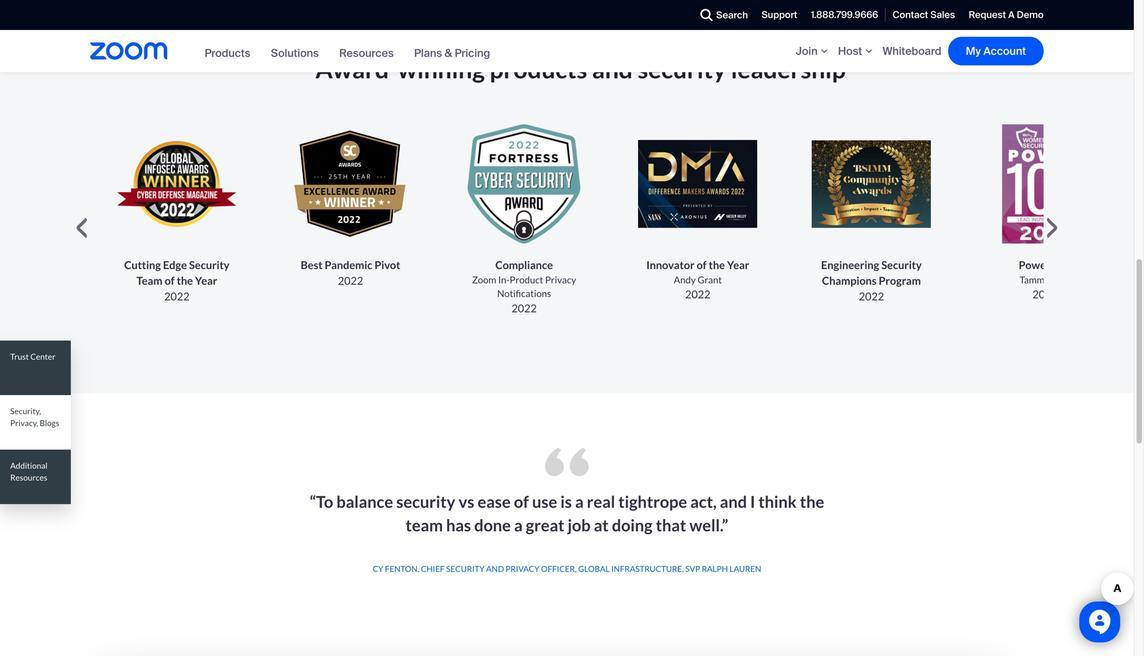Task type: vqa. For each thing, say whether or not it's contained in the screenshot.
THE SALES to the right
no



Task type: describe. For each thing, give the bounding box(es) containing it.
cy fenton, chief security and privacy officer, global infrastructure, svp ralph lauren
[[373, 564, 762, 574]]

support link
[[755, 0, 805, 30]]

products
[[205, 46, 251, 60]]

resources button
[[339, 46, 394, 60]]

account
[[984, 44, 1027, 58]]

security, privacy, blogs
[[10, 406, 59, 428]]

has
[[446, 515, 471, 535]]

my account link
[[949, 37, 1044, 65]]

privacy,
[[10, 418, 38, 428]]

solutions
[[271, 46, 319, 60]]

cy fenton, chief security and privacy officer, global infrastructure, svp ralph lauren link
[[373, 564, 762, 574]]

vs
[[459, 492, 475, 511]]

of inside "to balance security vs ease of use is a real tightrope act, and i think the team has done a great job at doing that well."
[[514, 492, 529, 511]]

best pandemic pivot 2022
[[301, 258, 401, 287]]

2022 inside compliance zoom in-product privacy notifications 2022
[[512, 301, 537, 315]]

1 horizontal spatial a
[[576, 492, 584, 511]]

whiteboard
[[883, 44, 942, 58]]

support
[[762, 8, 798, 21]]

power
[[1019, 258, 1051, 272]]

products button
[[205, 46, 251, 60]]

cutting edge security team of the year 2022
[[124, 258, 230, 303]]

award-winning products and security leadership
[[316, 54, 846, 83]]

&
[[445, 46, 453, 60]]

year inside innovator of the year andy grant 2022
[[728, 258, 750, 272]]

use
[[532, 492, 558, 511]]

security inside the engineering security champions program 2022
[[882, 258, 922, 272]]

2022 inside innovator of the year andy grant 2022
[[686, 288, 711, 301]]

request a demo link
[[963, 0, 1044, 30]]

tammie
[[1020, 274, 1053, 286]]

demo
[[1018, 8, 1044, 21]]

privacy inside compliance zoom in-product privacy notifications 2022
[[545, 274, 577, 286]]

innovator of the year andy grant 2022
[[647, 258, 750, 301]]

trust center link
[[0, 341, 71, 395]]

compliance zoom in-product privacy notifications 2022
[[472, 258, 577, 315]]

svp
[[686, 564, 701, 574]]

chief
[[421, 564, 445, 574]]

host
[[839, 44, 863, 58]]

contact
[[893, 8, 929, 21]]

additional resources
[[10, 461, 48, 482]]

1.888.799.9666
[[812, 8, 879, 21]]

of inside cutting edge security team of the year 2022
[[165, 274, 175, 287]]

andy
[[674, 274, 696, 286]]

year inside cutting edge security team of the year 2022
[[195, 274, 217, 287]]

resources inside additional resources
[[10, 472, 47, 482]]

contact sales
[[893, 8, 956, 21]]

edge
[[163, 258, 187, 272]]

doing
[[612, 515, 653, 535]]

job
[[568, 515, 591, 535]]

contact sales link
[[886, 0, 963, 30]]

and inside "to balance security vs ease of use is a real tightrope act, and i think the team has done a great job at doing that well."
[[720, 492, 748, 511]]

blogs
[[40, 418, 59, 428]]

team
[[137, 274, 163, 287]]

0 horizontal spatial privacy
[[506, 564, 540, 574]]

cy
[[373, 564, 384, 574]]

ease
[[478, 492, 511, 511]]

champions
[[823, 274, 877, 287]]

request a demo
[[969, 8, 1044, 21]]

my account
[[967, 44, 1027, 58]]

100
[[1053, 258, 1072, 272]]

innovator
[[647, 258, 695, 272]]

zoom logo image
[[90, 42, 167, 60]]

pivot
[[375, 258, 401, 272]]

2 vertical spatial and
[[486, 564, 504, 574]]

i
[[751, 492, 756, 511]]

team
[[406, 515, 443, 535]]

well."
[[690, 515, 729, 535]]

winning
[[398, 54, 485, 83]]

leadership
[[731, 54, 846, 83]]

1 horizontal spatial security
[[446, 564, 485, 574]]

"to balance security vs ease of use is a real tightrope act, and i think the team has done a great job at doing that well."
[[310, 492, 825, 535]]

cutting
[[124, 258, 161, 272]]

pandemic
[[325, 258, 373, 272]]

trust center
[[10, 352, 55, 362]]

the inside cutting edge security team of the year 2022
[[177, 274, 193, 287]]

engineering
[[822, 258, 880, 272]]

notifications
[[498, 288, 552, 299]]



Task type: locate. For each thing, give the bounding box(es) containing it.
plans & pricing link
[[414, 46, 491, 60]]

2022
[[338, 274, 363, 287], [686, 288, 711, 301], [1033, 288, 1059, 301], [164, 290, 190, 303], [859, 290, 885, 303], [512, 301, 537, 315]]

1 vertical spatial a
[[514, 515, 523, 535]]

global
[[579, 564, 610, 574]]

0 vertical spatial year
[[728, 258, 750, 272]]

security, privacy, blogs link
[[0, 395, 71, 450]]

host button
[[839, 44, 876, 58]]

privacy left officer,
[[506, 564, 540, 574]]

program
[[879, 274, 922, 287]]

0 vertical spatial resources
[[339, 46, 394, 60]]

2022 down edge
[[164, 290, 190, 303]]

1 vertical spatial year
[[195, 274, 217, 287]]

a right done
[[514, 515, 523, 535]]

at
[[594, 515, 609, 535]]

year right "team"
[[195, 274, 217, 287]]

2 vertical spatial of
[[514, 492, 529, 511]]

award-
[[316, 54, 398, 83]]

the up grant
[[709, 258, 725, 272]]

the inside innovator of the year andy grant 2022
[[709, 258, 725, 272]]

fenton,
[[385, 564, 420, 574]]

a right is
[[576, 492, 584, 511]]

2022 down grant
[[686, 288, 711, 301]]

done
[[475, 515, 511, 535]]

plans
[[414, 46, 442, 60]]

the right "think"
[[800, 492, 825, 511]]

1 horizontal spatial year
[[728, 258, 750, 272]]

2 horizontal spatial the
[[800, 492, 825, 511]]

ralph
[[702, 564, 728, 574]]

2022 down pandemic
[[338, 274, 363, 287]]

2 horizontal spatial security
[[882, 258, 922, 272]]

compliance
[[496, 258, 553, 272]]

request
[[969, 8, 1007, 21]]

0 vertical spatial the
[[709, 258, 725, 272]]

2022 inside cutting edge security team of the year 2022
[[164, 290, 190, 303]]

0 horizontal spatial and
[[486, 564, 504, 574]]

grant
[[698, 274, 722, 286]]

security inside "to balance security vs ease of use is a real tightrope act, and i think the team has done a great job at doing that well."
[[397, 492, 456, 511]]

of
[[697, 258, 707, 272], [165, 274, 175, 287], [514, 492, 529, 511]]

resources down the additional
[[10, 472, 47, 482]]

year
[[728, 258, 750, 272], [195, 274, 217, 287]]

1 vertical spatial resources
[[10, 472, 47, 482]]

1 horizontal spatial the
[[709, 258, 725, 272]]

1 vertical spatial privacy
[[506, 564, 540, 574]]

the down edge
[[177, 274, 193, 287]]

act,
[[691, 492, 717, 511]]

best
[[301, 258, 323, 272]]

security inside cutting edge security team of the year 2022
[[189, 258, 230, 272]]

is
[[561, 492, 572, 511]]

great
[[526, 515, 565, 535]]

that
[[656, 515, 687, 535]]

infrastructure,
[[612, 564, 684, 574]]

a
[[1009, 8, 1015, 21]]

plans & pricing
[[414, 46, 491, 60]]

and
[[592, 54, 633, 83], [720, 492, 748, 511], [486, 564, 504, 574]]

security right chief
[[446, 564, 485, 574]]

2022 inside the engineering security champions program 2022
[[859, 290, 885, 303]]

0 horizontal spatial the
[[177, 274, 193, 287]]

lauren
[[730, 564, 762, 574]]

0 vertical spatial security
[[638, 54, 727, 83]]

0 horizontal spatial year
[[195, 274, 217, 287]]

search image
[[701, 9, 713, 21], [701, 9, 713, 21]]

my
[[967, 44, 982, 58]]

kim
[[1055, 274, 1071, 286]]

2022 down notifications
[[512, 301, 537, 315]]

of down edge
[[165, 274, 175, 287]]

a
[[576, 492, 584, 511], [514, 515, 523, 535]]

join button
[[796, 44, 832, 58]]

sales
[[931, 8, 956, 21]]

security up program
[[882, 258, 922, 272]]

additional resources link
[[0, 450, 71, 504]]

in-
[[498, 274, 510, 286]]

2 horizontal spatial of
[[697, 258, 707, 272]]

privacy right product
[[545, 274, 577, 286]]

1 horizontal spatial privacy
[[545, 274, 577, 286]]

1 horizontal spatial security
[[638, 54, 727, 83]]

center
[[30, 352, 55, 362]]

search
[[717, 9, 749, 21]]

1 horizontal spatial and
[[592, 54, 633, 83]]

balance
[[337, 492, 393, 511]]

privacy
[[545, 274, 577, 286], [506, 564, 540, 574]]

of up grant
[[697, 258, 707, 272]]

1 vertical spatial of
[[165, 274, 175, 287]]

1 horizontal spatial resources
[[339, 46, 394, 60]]

products
[[490, 54, 588, 83]]

pricing
[[455, 46, 491, 60]]

0 vertical spatial privacy
[[545, 274, 577, 286]]

0 horizontal spatial security
[[189, 258, 230, 272]]

real
[[587, 492, 616, 511]]

1 vertical spatial the
[[177, 274, 193, 287]]

of inside innovator of the year andy grant 2022
[[697, 258, 707, 272]]

2 horizontal spatial and
[[720, 492, 748, 511]]

think
[[759, 492, 797, 511]]

1 vertical spatial security
[[397, 492, 456, 511]]

"to
[[310, 492, 334, 511]]

join
[[796, 44, 818, 58]]

0 horizontal spatial of
[[165, 274, 175, 287]]

zoom
[[472, 274, 497, 286]]

0 vertical spatial a
[[576, 492, 584, 511]]

year right 'innovator'
[[728, 258, 750, 272]]

2022 inside best pandemic pivot 2022
[[338, 274, 363, 287]]

product
[[510, 274, 544, 286]]

resources left the plans
[[339, 46, 394, 60]]

engineering security champions program 2022
[[822, 258, 922, 303]]

of left use
[[514, 492, 529, 511]]

0 vertical spatial of
[[697, 258, 707, 272]]

security
[[189, 258, 230, 272], [882, 258, 922, 272], [446, 564, 485, 574]]

0 horizontal spatial a
[[514, 515, 523, 535]]

the inside "to balance security vs ease of use is a real tightrope act, and i think the team has done a great job at doing that well."
[[800, 492, 825, 511]]

whiteboard link
[[883, 44, 942, 58]]

power 100 tammie kim 2022
[[1019, 258, 1072, 301]]

1 vertical spatial and
[[720, 492, 748, 511]]

0 vertical spatial and
[[592, 54, 633, 83]]

security right edge
[[189, 258, 230, 272]]

1.888.799.9666 link
[[805, 0, 886, 30]]

2022 down champions
[[859, 290, 885, 303]]

0 horizontal spatial resources
[[10, 472, 47, 482]]

officer,
[[541, 564, 577, 574]]

2022 down tammie
[[1033, 288, 1059, 301]]

tightrope
[[619, 492, 688, 511]]

the
[[709, 258, 725, 272], [177, 274, 193, 287], [800, 492, 825, 511]]

solutions button
[[271, 46, 319, 60]]

trust
[[10, 352, 29, 362]]

security
[[638, 54, 727, 83], [397, 492, 456, 511]]

2 vertical spatial the
[[800, 492, 825, 511]]

0 horizontal spatial security
[[397, 492, 456, 511]]

1 horizontal spatial of
[[514, 492, 529, 511]]

2022 inside 'power 100 tammie kim 2022'
[[1033, 288, 1059, 301]]



